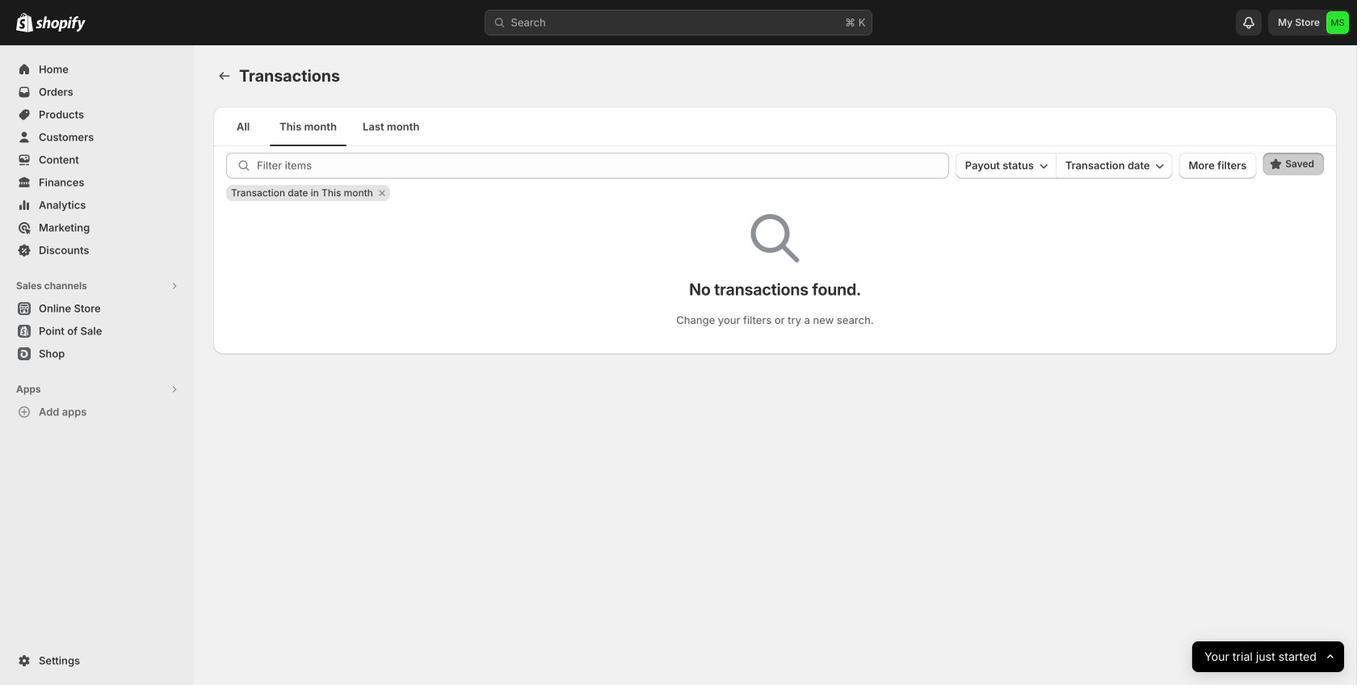 Task type: describe. For each thing, give the bounding box(es) containing it.
shopify image
[[16, 13, 33, 32]]

my store image
[[1327, 11, 1349, 34]]



Task type: vqa. For each thing, say whether or not it's contained in the screenshot.
bottommost This
no



Task type: locate. For each thing, give the bounding box(es) containing it.
shopify image
[[36, 16, 86, 32]]

empty search results image
[[751, 214, 799, 263]]

Filter items text field
[[257, 153, 949, 179]]

tab list
[[220, 107, 1331, 146]]



